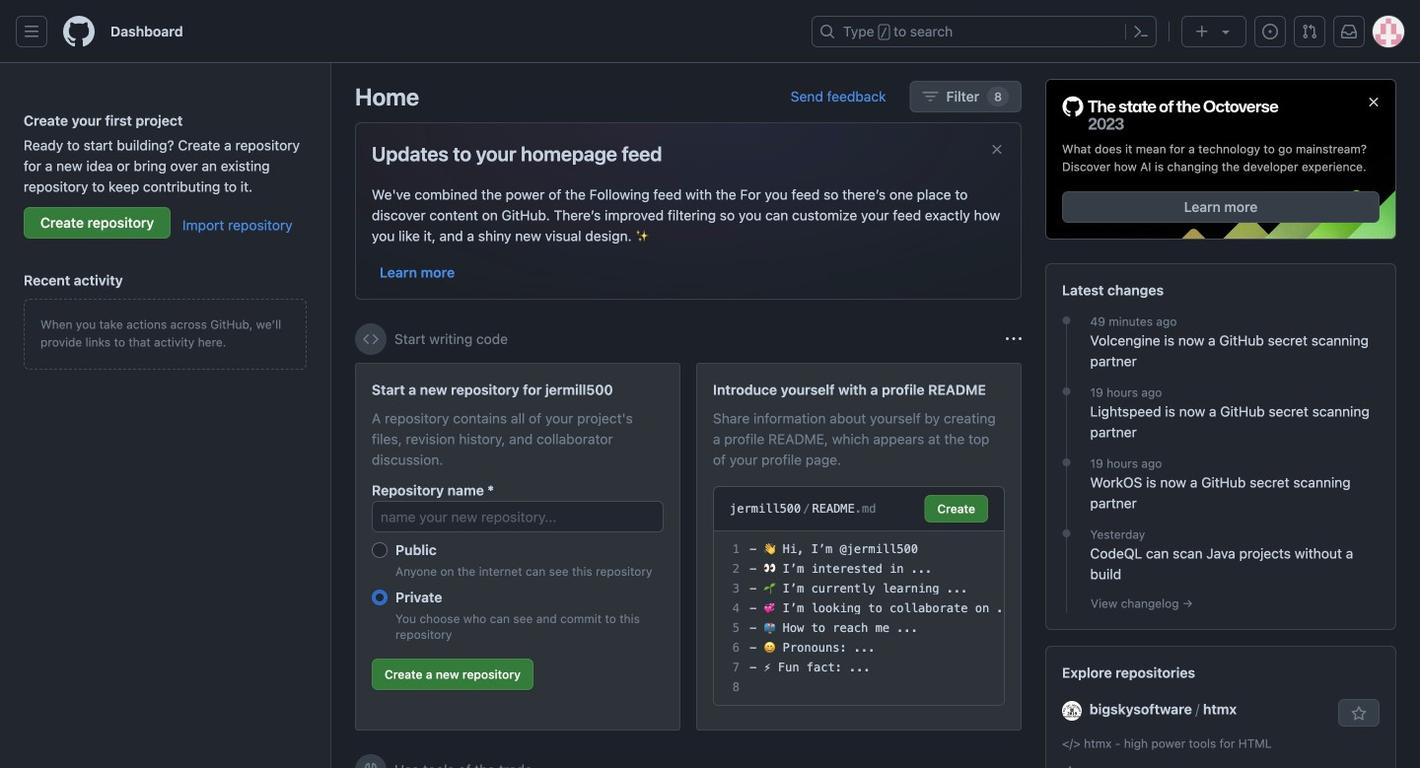 Task type: locate. For each thing, give the bounding box(es) containing it.
close image
[[1366, 94, 1382, 110]]

4 dot fill image from the top
[[1059, 526, 1075, 542]]

plus image
[[1194, 24, 1210, 39]]

start a new repository element
[[355, 363, 681, 731]]

issue opened image
[[1263, 24, 1278, 39]]

@bigskysoftware profile image
[[1062, 701, 1082, 721]]

1 dot fill image from the top
[[1059, 313, 1075, 329]]

None radio
[[372, 543, 388, 558]]

explore element
[[1046, 79, 1397, 768]]

None submit
[[925, 495, 988, 523]]

dot fill image
[[1059, 313, 1075, 329], [1059, 384, 1075, 400], [1059, 455, 1075, 471], [1059, 526, 1075, 542]]

none radio inside start a new repository element
[[372, 543, 388, 558]]

None radio
[[372, 590, 388, 606]]



Task type: describe. For each thing, give the bounding box(es) containing it.
code image
[[363, 331, 379, 347]]

github logo image
[[1062, 96, 1279, 132]]

git pull request image
[[1302, 24, 1318, 39]]

x image
[[989, 142, 1005, 157]]

filter image
[[923, 89, 939, 105]]

command palette image
[[1133, 24, 1149, 39]]

triangle down image
[[1218, 24, 1234, 39]]

name your new repository... text field
[[372, 501, 664, 533]]

explore repositories navigation
[[1046, 646, 1397, 768]]

none radio inside start a new repository element
[[372, 590, 388, 606]]

notifications image
[[1341, 24, 1357, 39]]

none submit inside introduce yourself with a profile readme element
[[925, 495, 988, 523]]

why am i seeing this? image
[[1006, 331, 1022, 347]]

introduce yourself with a profile readme element
[[696, 363, 1022, 731]]

homepage image
[[63, 16, 95, 47]]

tools image
[[363, 762, 379, 768]]

star this repository image
[[1351, 706, 1367, 722]]

3 dot fill image from the top
[[1059, 455, 1075, 471]]

2 dot fill image from the top
[[1059, 384, 1075, 400]]



Task type: vqa. For each thing, say whether or not it's contained in the screenshot.
2nd dot fill image
yes



